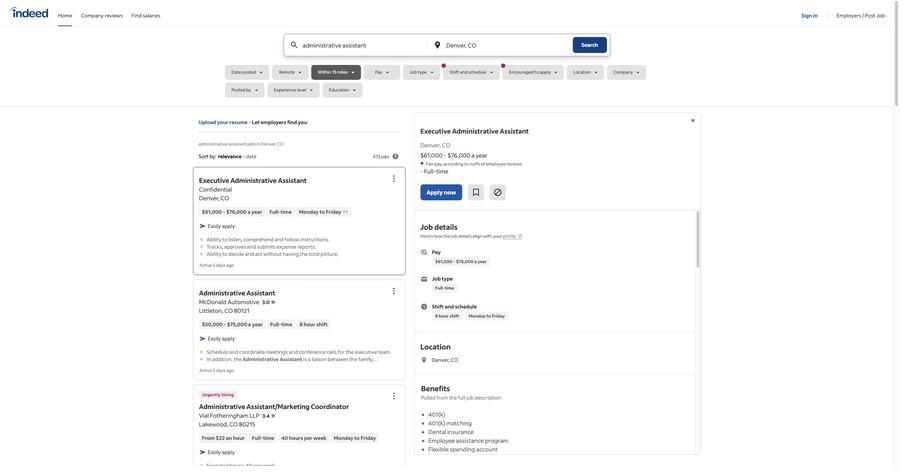 Task type: locate. For each thing, give the bounding box(es) containing it.
job actions for executive administrative assistant is collapsed image
[[390, 174, 399, 183]]

job actions for administrative assistant is collapsed image
[[390, 287, 399, 295]]

search: Job title, keywords, or company text field
[[302, 34, 415, 56]]

help icon image
[[391, 152, 400, 161]]

None search field
[[225, 34, 669, 101]]

close job details image
[[689, 116, 698, 125]]

not interested image
[[494, 188, 503, 197]]

3.4 out of five stars rating image
[[263, 412, 276, 419]]



Task type: vqa. For each thing, say whether or not it's contained in the screenshot.
"Job actions for Senior Accountant is collapsed" Image
no



Task type: describe. For each thing, give the bounding box(es) containing it.
save this job image
[[472, 188, 481, 197]]

job preferences (opens in a new window) image
[[518, 234, 522, 238]]

job actions for administrative assistant/marketing coordinator is collapsed image
[[390, 392, 399, 400]]

3.0 out of five stars rating image
[[262, 299, 276, 306]]

Edit location text field
[[445, 34, 559, 56]]



